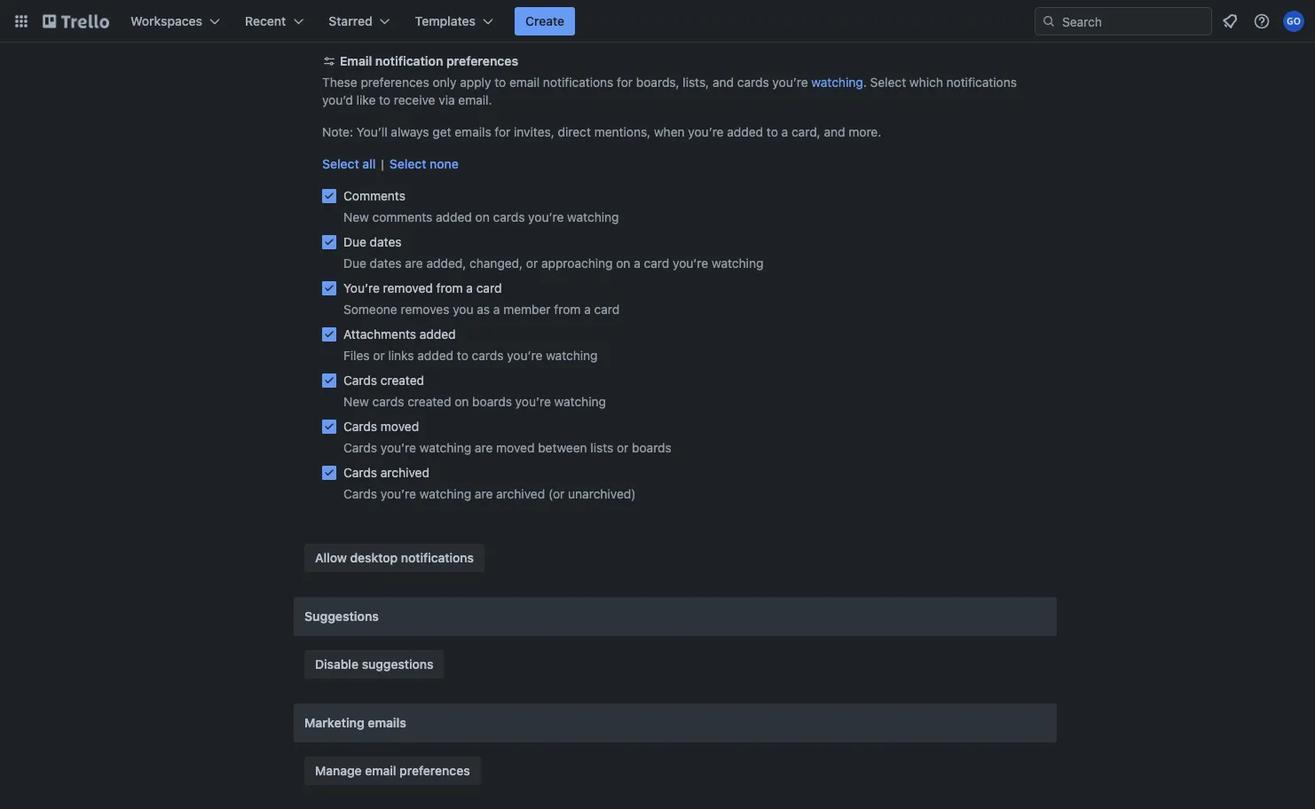 Task type: vqa. For each thing, say whether or not it's contained in the screenshot.
the Your boards with 2 items element
no



Task type: describe. For each thing, give the bounding box(es) containing it.
you
[[453, 302, 473, 317]]

attachments
[[343, 327, 416, 342]]

dates for due dates are added, changed, or approaching on a card you're watching
[[370, 256, 402, 271]]

select none button
[[389, 155, 459, 173]]

added,
[[426, 256, 466, 271]]

allow desktop notifications
[[315, 551, 474, 565]]

added up the added, on the top
[[436, 210, 472, 225]]

disable suggestions link
[[304, 650, 444, 679]]

cards for cards archived
[[343, 465, 377, 480]]

added right "links"
[[417, 348, 454, 363]]

removed
[[383, 281, 433, 296]]

cards moved
[[343, 419, 419, 434]]

lists
[[590, 441, 613, 455]]

you'd
[[322, 93, 353, 107]]

cards you're watching are archived (or unarchived)
[[343, 487, 636, 501]]

1 vertical spatial boards
[[632, 441, 672, 455]]

email notification preferences
[[340, 54, 518, 68]]

allow desktop notifications link
[[304, 544, 485, 572]]

on for cards
[[475, 210, 490, 225]]

workspaces button
[[120, 7, 231, 35]]

are for cards archived
[[475, 487, 493, 501]]

select inside . select which notifications you'd like to receive via email.
[[870, 75, 906, 90]]

notifications inside 'link'
[[401, 551, 474, 565]]

cards for cards moved
[[343, 419, 377, 434]]

Search field
[[1056, 8, 1211, 35]]

(or
[[548, 487, 565, 501]]

note: you'll always get emails for invites, direct mentions, when you're added to a card, and more.
[[322, 125, 881, 139]]

get
[[433, 125, 451, 139]]

a up you
[[466, 281, 473, 296]]

only
[[433, 75, 457, 90]]

1 vertical spatial and
[[824, 125, 845, 139]]

0 vertical spatial created
[[381, 373, 424, 388]]

cards for cards you're watching are archived (or unarchived)
[[343, 487, 377, 501]]

email.
[[458, 93, 492, 107]]

suggestions
[[304, 609, 379, 624]]

these preferences only apply to email notifications for boards, lists, and cards you're watching
[[322, 75, 863, 90]]

as
[[477, 302, 490, 317]]

templates button
[[404, 7, 504, 35]]

more.
[[849, 125, 881, 139]]

0 vertical spatial archived
[[381, 465, 429, 480]]

to left the card,
[[767, 125, 778, 139]]

primary element
[[0, 0, 1315, 43]]

1 horizontal spatial card
[[594, 302, 620, 317]]

marketing
[[304, 716, 365, 730]]

2 vertical spatial or
[[617, 441, 629, 455]]

new cards created on boards you're watching
[[343, 394, 606, 409]]

boards,
[[636, 75, 679, 90]]

cards for cards you're watching are moved between lists or boards
[[343, 441, 377, 455]]

suggestions
[[362, 657, 433, 672]]

1 vertical spatial email
[[365, 764, 396, 778]]

.
[[863, 75, 867, 90]]

when
[[654, 125, 685, 139]]

0 horizontal spatial emails
[[368, 716, 406, 730]]

mentions,
[[594, 125, 651, 139]]

new comments added on cards you're watching
[[343, 210, 619, 225]]

approaching
[[541, 256, 613, 271]]

desktop
[[350, 551, 398, 565]]

disable suggestions
[[315, 657, 433, 672]]

lists,
[[683, 75, 709, 90]]

direct
[[558, 125, 591, 139]]

removes
[[401, 302, 449, 317]]

to inside . select which notifications you'd like to receive via email.
[[379, 93, 391, 107]]

cards you're watching are moved between lists or boards
[[343, 441, 672, 455]]

comments
[[372, 210, 432, 225]]

due dates are added, changed, or approaching on a card you're watching
[[343, 256, 764, 271]]

cards created
[[343, 373, 424, 388]]

allow
[[315, 551, 347, 565]]

apply
[[460, 75, 491, 90]]

card,
[[792, 125, 821, 139]]

1 horizontal spatial or
[[526, 256, 538, 271]]

1 vertical spatial on
[[616, 256, 630, 271]]

comments
[[343, 189, 405, 203]]

all
[[362, 157, 376, 171]]

links
[[388, 348, 414, 363]]

new for new comments added on cards you're watching
[[343, 210, 369, 225]]

these
[[322, 75, 357, 90]]

member
[[503, 302, 551, 317]]

gary orlando (garyorlando) image
[[1283, 11, 1305, 32]]

receive
[[394, 93, 435, 107]]



Task type: locate. For each thing, give the bounding box(es) containing it.
from down the added, on the top
[[436, 281, 463, 296]]

0 horizontal spatial on
[[455, 394, 469, 409]]

2 cards from the top
[[343, 419, 377, 434]]

0 vertical spatial email
[[509, 75, 540, 90]]

attachments added
[[343, 327, 456, 342]]

due for due dates
[[343, 235, 366, 249]]

1 horizontal spatial and
[[824, 125, 845, 139]]

are up cards you're watching are archived (or unarchived)
[[475, 441, 493, 455]]

0 horizontal spatial or
[[373, 348, 385, 363]]

emails
[[455, 125, 491, 139], [368, 716, 406, 730]]

watching
[[811, 75, 863, 90], [567, 210, 619, 225], [712, 256, 764, 271], [546, 348, 598, 363], [554, 394, 606, 409], [420, 441, 471, 455], [420, 487, 471, 501]]

created down cards created
[[408, 394, 451, 409]]

3 cards from the top
[[343, 441, 377, 455]]

on for boards
[[455, 394, 469, 409]]

archived left (or
[[496, 487, 545, 501]]

disable
[[315, 657, 359, 672]]

cards
[[343, 373, 377, 388], [343, 419, 377, 434], [343, 441, 377, 455], [343, 465, 377, 480], [343, 487, 377, 501]]

1 horizontal spatial moved
[[496, 441, 535, 455]]

0 horizontal spatial from
[[436, 281, 463, 296]]

on down files or links added to cards you're watching at the left top of the page
[[455, 394, 469, 409]]

to right apply at the top left of page
[[495, 75, 506, 90]]

marketing emails
[[304, 716, 406, 730]]

cards down as
[[472, 348, 504, 363]]

recent button
[[234, 7, 314, 35]]

create button
[[515, 7, 575, 35]]

due dates
[[343, 235, 402, 249]]

0 horizontal spatial moved
[[381, 419, 419, 434]]

1 due from the top
[[343, 235, 366, 249]]

are down cards you're watching are moved between lists or boards
[[475, 487, 493, 501]]

0 vertical spatial from
[[436, 281, 463, 296]]

via
[[439, 93, 455, 107]]

new down cards created
[[343, 394, 369, 409]]

starred
[[329, 14, 372, 28]]

2 horizontal spatial select
[[870, 75, 906, 90]]

files or links added to cards you're watching
[[343, 348, 598, 363]]

2 vertical spatial preferences
[[399, 764, 470, 778]]

for left boards,
[[617, 75, 633, 90]]

0 vertical spatial and
[[713, 75, 734, 90]]

you're removed from a card
[[343, 281, 502, 296]]

email
[[340, 54, 372, 68]]

to down you
[[457, 348, 468, 363]]

1 vertical spatial created
[[408, 394, 451, 409]]

2 new from the top
[[343, 394, 369, 409]]

1 horizontal spatial emails
[[455, 125, 491, 139]]

0 horizontal spatial notifications
[[401, 551, 474, 565]]

unarchived)
[[568, 487, 636, 501]]

1 vertical spatial dates
[[370, 256, 402, 271]]

created down "links"
[[381, 373, 424, 388]]

0 notifications image
[[1219, 11, 1241, 32]]

emails up "manage email preferences"
[[368, 716, 406, 730]]

someone removes you as a member from a card
[[343, 302, 620, 317]]

watching link
[[811, 75, 863, 90]]

new
[[343, 210, 369, 225], [343, 394, 369, 409]]

select left all
[[322, 157, 359, 171]]

1 horizontal spatial email
[[509, 75, 540, 90]]

4 cards from the top
[[343, 465, 377, 480]]

workspaces
[[130, 14, 202, 28]]

notification
[[375, 54, 443, 68]]

0 vertical spatial new
[[343, 210, 369, 225]]

due for due dates are added, changed, or approaching on a card you're watching
[[343, 256, 366, 271]]

1 horizontal spatial notifications
[[543, 75, 614, 90]]

added down removes
[[420, 327, 456, 342]]

are up removed on the left
[[405, 256, 423, 271]]

cards right lists,
[[737, 75, 769, 90]]

0 vertical spatial boards
[[472, 394, 512, 409]]

to right like
[[379, 93, 391, 107]]

and
[[713, 75, 734, 90], [824, 125, 845, 139]]

2 vertical spatial are
[[475, 487, 493, 501]]

select right .
[[870, 75, 906, 90]]

0 vertical spatial moved
[[381, 419, 419, 434]]

you'll
[[357, 125, 387, 139]]

card
[[644, 256, 669, 271], [476, 281, 502, 296], [594, 302, 620, 317]]

2 due from the top
[[343, 256, 366, 271]]

2 horizontal spatial or
[[617, 441, 629, 455]]

0 horizontal spatial card
[[476, 281, 502, 296]]

changed,
[[470, 256, 523, 271]]

notifications up direct
[[543, 75, 614, 90]]

0 vertical spatial on
[[475, 210, 490, 225]]

note:
[[322, 125, 353, 139]]

moved up 'cards archived'
[[381, 419, 419, 434]]

create
[[525, 14, 565, 28]]

on up "changed,"
[[475, 210, 490, 225]]

files
[[343, 348, 370, 363]]

cards up "changed,"
[[493, 210, 525, 225]]

preferences
[[446, 54, 518, 68], [361, 75, 429, 90], [399, 764, 470, 778]]

1 vertical spatial due
[[343, 256, 366, 271]]

0 vertical spatial for
[[617, 75, 633, 90]]

added left the card,
[[727, 125, 763, 139]]

dates for due dates
[[370, 235, 402, 249]]

and right lists,
[[713, 75, 734, 90]]

0 vertical spatial preferences
[[446, 54, 518, 68]]

select all button
[[322, 155, 376, 173]]

for left invites, at the top left of the page
[[495, 125, 511, 139]]

1 vertical spatial preferences
[[361, 75, 429, 90]]

1 horizontal spatial boards
[[632, 441, 672, 455]]

archived down cards moved
[[381, 465, 429, 480]]

are for cards moved
[[475, 441, 493, 455]]

0 horizontal spatial and
[[713, 75, 734, 90]]

manage email preferences
[[315, 764, 470, 778]]

dates
[[370, 235, 402, 249], [370, 256, 402, 271]]

1 vertical spatial from
[[554, 302, 581, 317]]

1 dates from the top
[[370, 235, 402, 249]]

notifications right desktop
[[401, 551, 474, 565]]

dates down comments
[[370, 235, 402, 249]]

0 horizontal spatial archived
[[381, 465, 429, 480]]

search image
[[1042, 14, 1056, 28]]

1 cards from the top
[[343, 373, 377, 388]]

2 horizontal spatial notifications
[[947, 75, 1017, 90]]

new for new cards created on boards you're watching
[[343, 394, 369, 409]]

preferences for notification
[[446, 54, 518, 68]]

or down attachments
[[373, 348, 385, 363]]

email
[[509, 75, 540, 90], [365, 764, 396, 778]]

select all | select none
[[322, 157, 459, 171]]

notifications inside . select which notifications you'd like to receive via email.
[[947, 75, 1017, 90]]

1 vertical spatial are
[[475, 441, 493, 455]]

manage
[[315, 764, 362, 778]]

you're
[[772, 75, 808, 90], [688, 125, 724, 139], [528, 210, 564, 225], [673, 256, 708, 271], [507, 348, 543, 363], [515, 394, 551, 409], [381, 441, 416, 455], [381, 487, 416, 501]]

boards right lists
[[632, 441, 672, 455]]

cards for cards created
[[343, 373, 377, 388]]

on
[[475, 210, 490, 225], [616, 256, 630, 271], [455, 394, 469, 409]]

which
[[910, 75, 943, 90]]

or right "changed,"
[[526, 256, 538, 271]]

manage email preferences link
[[304, 757, 481, 785]]

a right the approaching
[[634, 256, 641, 271]]

email right manage
[[365, 764, 396, 778]]

someone
[[343, 302, 397, 317]]

1 vertical spatial for
[[495, 125, 511, 139]]

2 dates from the top
[[370, 256, 402, 271]]

0 vertical spatial due
[[343, 235, 366, 249]]

card right the approaching
[[644, 256, 669, 271]]

moved
[[381, 419, 419, 434], [496, 441, 535, 455]]

cards down cards created
[[372, 394, 404, 409]]

1 horizontal spatial for
[[617, 75, 633, 90]]

1 horizontal spatial select
[[389, 157, 426, 171]]

recent
[[245, 14, 286, 28]]

card down the approaching
[[594, 302, 620, 317]]

0 vertical spatial dates
[[370, 235, 402, 249]]

1 vertical spatial new
[[343, 394, 369, 409]]

between
[[538, 441, 587, 455]]

0 horizontal spatial email
[[365, 764, 396, 778]]

a right as
[[493, 302, 500, 317]]

|
[[381, 157, 384, 171]]

0 vertical spatial are
[[405, 256, 423, 271]]

0 horizontal spatial select
[[322, 157, 359, 171]]

1 horizontal spatial on
[[475, 210, 490, 225]]

a left the card,
[[781, 125, 788, 139]]

notifications right the which
[[947, 75, 1017, 90]]

or right lists
[[617, 441, 629, 455]]

and right the card,
[[824, 125, 845, 139]]

for
[[617, 75, 633, 90], [495, 125, 511, 139]]

card up as
[[476, 281, 502, 296]]

cards archived
[[343, 465, 429, 480]]

2 horizontal spatial on
[[616, 256, 630, 271]]

always
[[391, 125, 429, 139]]

boards up cards you're watching are moved between lists or boards
[[472, 394, 512, 409]]

1 vertical spatial moved
[[496, 441, 535, 455]]

0 horizontal spatial boards
[[472, 394, 512, 409]]

archived
[[381, 465, 429, 480], [496, 487, 545, 501]]

5 cards from the top
[[343, 487, 377, 501]]

open information menu image
[[1253, 12, 1271, 30]]

invites,
[[514, 125, 554, 139]]

1 new from the top
[[343, 210, 369, 225]]

created
[[381, 373, 424, 388], [408, 394, 451, 409]]

0 vertical spatial card
[[644, 256, 669, 271]]

none
[[430, 157, 459, 171]]

templates
[[415, 14, 476, 28]]

2 vertical spatial card
[[594, 302, 620, 317]]

back to home image
[[43, 7, 109, 35]]

notifications
[[543, 75, 614, 90], [947, 75, 1017, 90], [401, 551, 474, 565]]

1 vertical spatial archived
[[496, 487, 545, 501]]

1 vertical spatial or
[[373, 348, 385, 363]]

from right member
[[554, 302, 581, 317]]

from
[[436, 281, 463, 296], [554, 302, 581, 317]]

0 vertical spatial emails
[[455, 125, 491, 139]]

a
[[781, 125, 788, 139], [634, 256, 641, 271], [466, 281, 473, 296], [493, 302, 500, 317], [584, 302, 591, 317]]

2 vertical spatial on
[[455, 394, 469, 409]]

1 horizontal spatial from
[[554, 302, 581, 317]]

preferences for email
[[399, 764, 470, 778]]

select right the |
[[389, 157, 426, 171]]

moved left between
[[496, 441, 535, 455]]

0 vertical spatial or
[[526, 256, 538, 271]]

starred button
[[318, 7, 401, 35]]

added
[[727, 125, 763, 139], [436, 210, 472, 225], [420, 327, 456, 342], [417, 348, 454, 363]]

are
[[405, 256, 423, 271], [475, 441, 493, 455], [475, 487, 493, 501]]

due
[[343, 235, 366, 249], [343, 256, 366, 271]]

boards
[[472, 394, 512, 409], [632, 441, 672, 455]]

dates down due dates
[[370, 256, 402, 271]]

email right apply at the top left of page
[[509, 75, 540, 90]]

like
[[356, 93, 376, 107]]

. select which notifications you'd like to receive via email.
[[322, 75, 1017, 107]]

emails right get at the top left of the page
[[455, 125, 491, 139]]

0 horizontal spatial for
[[495, 125, 511, 139]]

new down 'comments'
[[343, 210, 369, 225]]

on right the approaching
[[616, 256, 630, 271]]

2 horizontal spatial card
[[644, 256, 669, 271]]

1 horizontal spatial archived
[[496, 487, 545, 501]]

1 vertical spatial emails
[[368, 716, 406, 730]]

1 vertical spatial card
[[476, 281, 502, 296]]

you're
[[343, 281, 380, 296]]

cards
[[737, 75, 769, 90], [493, 210, 525, 225], [472, 348, 504, 363], [372, 394, 404, 409]]

a down the approaching
[[584, 302, 591, 317]]



